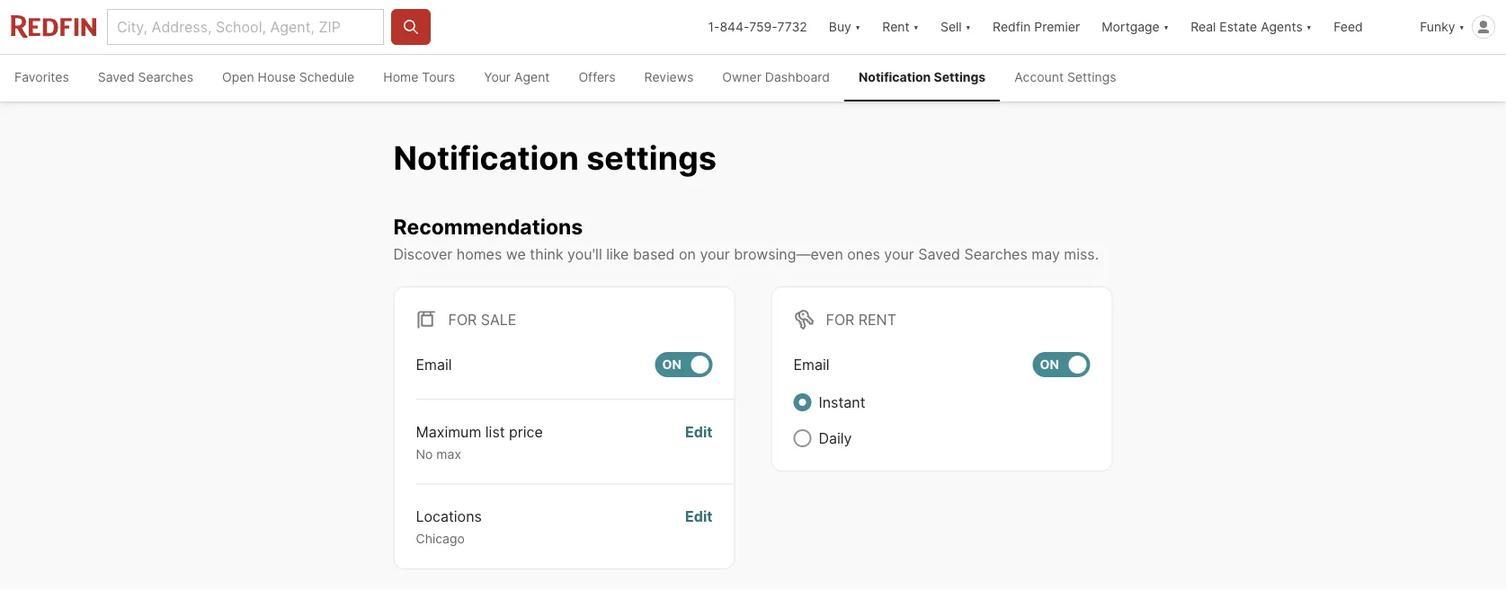 Task type: locate. For each thing, give the bounding box(es) containing it.
email
[[416, 356, 452, 373], [794, 356, 830, 373]]

0 horizontal spatial searches
[[138, 70, 193, 85]]

▾ right funky
[[1459, 19, 1465, 35]]

1 email from the left
[[416, 356, 452, 373]]

759-
[[749, 19, 777, 35]]

edit button for maximum list price
[[685, 422, 713, 462]]

saved right favorites
[[98, 70, 135, 85]]

6 ▾ from the left
[[1459, 19, 1465, 35]]

maximum
[[416, 423, 481, 441]]

▾ right agents
[[1306, 19, 1312, 35]]

▾ right rent
[[913, 19, 919, 35]]

redfin
[[993, 19, 1031, 35]]

saved searches
[[98, 70, 193, 85]]

on for rent
[[1040, 357, 1059, 372]]

edit button for locations
[[685, 507, 713, 547]]

your
[[484, 70, 511, 85]]

feed
[[1334, 19, 1363, 35]]

1 horizontal spatial notification
[[859, 70, 931, 85]]

daily
[[819, 430, 852, 447]]

favorites link
[[0, 55, 83, 102]]

searches left may
[[965, 245, 1028, 263]]

your right the ones
[[884, 245, 914, 263]]

1 horizontal spatial email
[[794, 356, 830, 373]]

for
[[448, 311, 477, 328], [826, 311, 855, 328]]

edit button
[[685, 422, 713, 462], [685, 507, 713, 547]]

edit
[[685, 423, 713, 441], [685, 508, 713, 526]]

chicago
[[416, 532, 465, 547]]

settings down sell ▾ button
[[934, 70, 986, 85]]

notification
[[859, 70, 931, 85], [393, 138, 579, 177]]

owner dashboard link
[[708, 55, 845, 102]]

buy
[[829, 19, 852, 35]]

notification settings link
[[845, 55, 1000, 102]]

rent
[[883, 19, 910, 35]]

0 horizontal spatial for
[[448, 311, 477, 328]]

open
[[222, 70, 254, 85]]

0 horizontal spatial on
[[662, 357, 681, 372]]

1-844-759-7732 link
[[708, 19, 807, 35]]

house
[[258, 70, 296, 85]]

premier
[[1035, 19, 1080, 35]]

1 edit from the top
[[685, 423, 713, 441]]

settings for notification settings
[[934, 70, 986, 85]]

saved right the ones
[[918, 245, 961, 263]]

▾ right sell
[[966, 19, 971, 35]]

1 horizontal spatial for
[[826, 311, 855, 328]]

homes
[[457, 245, 502, 263]]

you'll
[[568, 245, 602, 263]]

home tours link
[[369, 55, 470, 102]]

maximum list price no max
[[416, 423, 543, 462]]

we
[[506, 245, 526, 263]]

3 ▾ from the left
[[966, 19, 971, 35]]

1 ▾ from the left
[[855, 19, 861, 35]]

recommendations
[[393, 214, 583, 239]]

notification for notification settings
[[393, 138, 579, 177]]

favorites
[[14, 70, 69, 85]]

email down for sale
[[416, 356, 452, 373]]

1 vertical spatial saved
[[918, 245, 961, 263]]

0 vertical spatial edit button
[[685, 422, 713, 462]]

mortgage ▾ button
[[1102, 0, 1169, 54]]

1 for from the left
[[448, 311, 477, 328]]

1 horizontal spatial on
[[1040, 357, 1059, 372]]

settings
[[587, 138, 717, 177]]

list
[[485, 423, 505, 441]]

▾ for sell ▾
[[966, 19, 971, 35]]

on
[[662, 357, 681, 372], [1040, 357, 1059, 372]]

4 ▾ from the left
[[1164, 19, 1169, 35]]

2 edit button from the top
[[685, 507, 713, 547]]

2 ▾ from the left
[[913, 19, 919, 35]]

your agent
[[484, 70, 550, 85]]

settings
[[934, 70, 986, 85], [1067, 70, 1117, 85]]

notification up recommendations
[[393, 138, 579, 177]]

settings for account settings
[[1067, 70, 1117, 85]]

2 for from the left
[[826, 311, 855, 328]]

agents
[[1261, 19, 1303, 35]]

844-
[[720, 19, 749, 35]]

None checkbox
[[655, 352, 713, 378], [1033, 352, 1090, 378], [655, 352, 713, 378], [1033, 352, 1090, 378]]

0 horizontal spatial email
[[416, 356, 452, 373]]

2 email from the left
[[794, 356, 830, 373]]

owner
[[722, 70, 762, 85]]

1 settings from the left
[[934, 70, 986, 85]]

offers
[[579, 70, 616, 85]]

on
[[679, 245, 696, 263]]

0 horizontal spatial your
[[700, 245, 730, 263]]

searches
[[138, 70, 193, 85], [965, 245, 1028, 263]]

rent ▾ button
[[872, 0, 930, 54]]

1 vertical spatial edit
[[685, 508, 713, 526]]

browsing—even
[[734, 245, 843, 263]]

searches left open
[[138, 70, 193, 85]]

rent ▾
[[883, 19, 919, 35]]

1 vertical spatial edit button
[[685, 507, 713, 547]]

1-844-759-7732
[[708, 19, 807, 35]]

discover
[[393, 245, 453, 263]]

0 vertical spatial notification
[[859, 70, 931, 85]]

submit search image
[[402, 18, 420, 36]]

0 horizontal spatial saved
[[98, 70, 135, 85]]

1 edit button from the top
[[685, 422, 713, 462]]

like
[[606, 245, 629, 263]]

saved searches link
[[83, 55, 208, 102]]

settings right account
[[1067, 70, 1117, 85]]

1 vertical spatial notification
[[393, 138, 579, 177]]

email for for sale
[[416, 356, 452, 373]]

edit for locations
[[685, 508, 713, 526]]

2 settings from the left
[[1067, 70, 1117, 85]]

locations chicago
[[416, 508, 482, 547]]

for left sale
[[448, 311, 477, 328]]

Daily radio
[[794, 430, 812, 448]]

real estate agents ▾ button
[[1180, 0, 1323, 54]]

mortgage ▾ button
[[1091, 0, 1180, 54]]

1 horizontal spatial settings
[[1067, 70, 1117, 85]]

searches inside recommendations discover homes we think you'll like based on your browsing—even ones your saved searches may miss.
[[965, 245, 1028, 263]]

0 vertical spatial saved
[[98, 70, 135, 85]]

0 vertical spatial edit
[[685, 423, 713, 441]]

for sale
[[448, 311, 517, 328]]

for left rent
[[826, 311, 855, 328]]

edit for maximum list price
[[685, 423, 713, 441]]

0 horizontal spatial settings
[[934, 70, 986, 85]]

email up instant option
[[794, 356, 830, 373]]

1 on from the left
[[662, 357, 681, 372]]

your right on
[[700, 245, 730, 263]]

notification down rent
[[859, 70, 931, 85]]

2 edit from the top
[[685, 508, 713, 526]]

2 your from the left
[[884, 245, 914, 263]]

▾ right 'mortgage'
[[1164, 19, 1169, 35]]

saved
[[98, 70, 135, 85], [918, 245, 961, 263]]

account settings link
[[1000, 55, 1131, 102]]

sale
[[481, 311, 517, 328]]

▾ for rent ▾
[[913, 19, 919, 35]]

redfin premier
[[993, 19, 1080, 35]]

0 horizontal spatial notification
[[393, 138, 579, 177]]

2 on from the left
[[1040, 357, 1059, 372]]

▾ right buy
[[855, 19, 861, 35]]

1 horizontal spatial saved
[[918, 245, 961, 263]]

▾
[[855, 19, 861, 35], [913, 19, 919, 35], [966, 19, 971, 35], [1164, 19, 1169, 35], [1306, 19, 1312, 35], [1459, 19, 1465, 35]]

1 horizontal spatial searches
[[965, 245, 1028, 263]]

your
[[700, 245, 730, 263], [884, 245, 914, 263]]

1 vertical spatial searches
[[965, 245, 1028, 263]]

5 ▾ from the left
[[1306, 19, 1312, 35]]

1 horizontal spatial your
[[884, 245, 914, 263]]

mortgage
[[1102, 19, 1160, 35]]



Task type: vqa. For each thing, say whether or not it's contained in the screenshot.
top put
no



Task type: describe. For each thing, give the bounding box(es) containing it.
may
[[1032, 245, 1060, 263]]

real estate agents ▾ link
[[1191, 0, 1312, 54]]

tours
[[422, 70, 455, 85]]

recommendations discover homes we think you'll like based on your browsing—even ones your saved searches may miss.
[[393, 214, 1099, 263]]

home
[[383, 70, 418, 85]]

funky ▾
[[1420, 19, 1465, 35]]

sell ▾ button
[[941, 0, 971, 54]]

notification for notification settings
[[859, 70, 931, 85]]

think
[[530, 245, 564, 263]]

for for for rent
[[826, 311, 855, 328]]

feed button
[[1323, 0, 1409, 54]]

real estate agents ▾
[[1191, 19, 1312, 35]]

offers link
[[564, 55, 630, 102]]

for rent
[[826, 311, 897, 328]]

agent
[[514, 70, 550, 85]]

ones
[[847, 245, 880, 263]]

open house schedule link
[[208, 55, 369, 102]]

open house schedule
[[222, 70, 355, 85]]

on for sale
[[662, 357, 681, 372]]

estate
[[1220, 19, 1257, 35]]

max
[[436, 447, 461, 462]]

home tours
[[383, 70, 455, 85]]

City, Address, School, Agent, ZIP search field
[[107, 9, 384, 45]]

account
[[1015, 70, 1064, 85]]

price
[[509, 423, 543, 441]]

saved inside recommendations discover homes we think you'll like based on your browsing—even ones your saved searches may miss.
[[918, 245, 961, 263]]

1-
[[708, 19, 720, 35]]

sell ▾ button
[[930, 0, 982, 54]]

for for for sale
[[448, 311, 477, 328]]

rent ▾ button
[[883, 0, 919, 54]]

miss.
[[1064, 245, 1099, 263]]

your agent link
[[470, 55, 564, 102]]

no
[[416, 447, 433, 462]]

redfin premier button
[[982, 0, 1091, 54]]

buy ▾ button
[[829, 0, 861, 54]]

locations
[[416, 508, 482, 526]]

based
[[633, 245, 675, 263]]

▾ for buy ▾
[[855, 19, 861, 35]]

mortgage ▾
[[1102, 19, 1169, 35]]

funky
[[1420, 19, 1456, 35]]

0 vertical spatial searches
[[138, 70, 193, 85]]

dashboard
[[765, 70, 830, 85]]

notification settings
[[393, 138, 717, 177]]

▾ for funky ▾
[[1459, 19, 1465, 35]]

owner dashboard
[[722, 70, 830, 85]]

account settings
[[1015, 70, 1117, 85]]

email for for rent
[[794, 356, 830, 373]]

buy ▾ button
[[818, 0, 872, 54]]

7732
[[777, 19, 807, 35]]

Instant radio
[[794, 394, 812, 412]]

reviews
[[644, 70, 694, 85]]

schedule
[[299, 70, 355, 85]]

instant
[[819, 394, 866, 411]]

real
[[1191, 19, 1216, 35]]

sell ▾
[[941, 19, 971, 35]]

buy ▾
[[829, 19, 861, 35]]

sell
[[941, 19, 962, 35]]

notification settings
[[859, 70, 986, 85]]

reviews link
[[630, 55, 708, 102]]

▾ for mortgage ▾
[[1164, 19, 1169, 35]]

1 your from the left
[[700, 245, 730, 263]]

rent
[[859, 311, 897, 328]]



